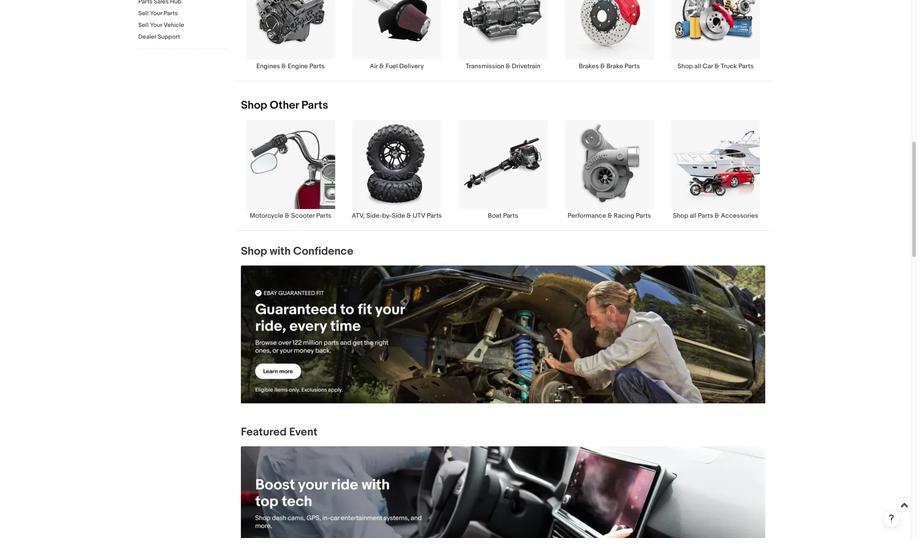 Task type: locate. For each thing, give the bounding box(es) containing it.
& for air & fuel delivery
[[379, 62, 384, 70]]

& left brake
[[601, 62, 605, 70]]

side
[[392, 212, 405, 220]]

sell
[[138, 10, 149, 17], [138, 21, 149, 29]]

2 none text field from the top
[[241, 447, 766, 539]]

sell your parts link
[[138, 10, 228, 18]]

& for brakes & brake parts
[[601, 62, 605, 70]]

None text field
[[241, 266, 766, 404], [241, 447, 766, 539]]

parts right racing
[[636, 212, 651, 220]]

& left accessories
[[715, 212, 720, 220]]

fuel
[[386, 62, 398, 70]]

& for transmission & drivetrain
[[506, 62, 511, 70]]

help, opens dialogs image
[[887, 515, 896, 523]]

car
[[703, 62, 713, 70]]

none text field for featured event
[[241, 447, 766, 539]]

your
[[150, 10, 162, 17], [150, 21, 162, 29]]

engines & engine parts
[[257, 62, 325, 70]]

0 vertical spatial your
[[150, 10, 162, 17]]

all
[[695, 62, 701, 70], [690, 212, 697, 220]]

vehicle
[[164, 21, 184, 29]]

dealer support link
[[138, 33, 228, 41]]

shop other parts
[[241, 99, 328, 112]]

atv, side-by-side & utv parts
[[352, 212, 442, 220]]

& right air
[[379, 62, 384, 70]]

1 vertical spatial none text field
[[241, 447, 766, 539]]

engines
[[257, 62, 280, 70]]

brakes
[[579, 62, 599, 70]]

all for car
[[695, 62, 701, 70]]

air & fuel delivery
[[370, 62, 424, 70]]

1 your from the top
[[150, 10, 162, 17]]

parts right brake
[[625, 62, 640, 70]]

shop with confidence
[[241, 245, 354, 258]]

& left engine
[[282, 62, 286, 70]]

accessories
[[721, 212, 759, 220]]

1 vertical spatial your
[[150, 21, 162, 29]]

&
[[282, 62, 286, 70], [379, 62, 384, 70], [506, 62, 511, 70], [601, 62, 605, 70], [715, 62, 720, 70], [285, 212, 290, 220], [407, 212, 411, 220], [608, 212, 613, 220], [715, 212, 720, 220]]

confidence
[[293, 245, 354, 258]]

& right 'car'
[[715, 62, 720, 70]]

support
[[158, 33, 180, 40]]

with
[[270, 245, 291, 258]]

shop all parts & accessories link
[[663, 120, 769, 220]]

shop for shop all car & truck parts
[[678, 62, 693, 70]]

by-
[[382, 212, 392, 220]]

1 vertical spatial sell
[[138, 21, 149, 29]]

boat
[[488, 212, 502, 220]]

0 vertical spatial sell
[[138, 10, 149, 17]]

0 vertical spatial all
[[695, 62, 701, 70]]

featured
[[241, 426, 287, 439]]

& left drivetrain
[[506, 62, 511, 70]]

all for parts
[[690, 212, 697, 220]]

shop all parts & accessories
[[673, 212, 759, 220]]

engines & engine parts link
[[238, 0, 344, 70]]

0 vertical spatial none text field
[[241, 266, 766, 404]]

1 vertical spatial all
[[690, 212, 697, 220]]

1 none text field from the top
[[241, 266, 766, 404]]

parts up vehicle
[[164, 10, 178, 17]]

shop
[[678, 62, 693, 70], [241, 99, 267, 112], [673, 212, 689, 220], [241, 245, 267, 258]]

& left the utv
[[407, 212, 411, 220]]

none text field for shop with confidence
[[241, 266, 766, 404]]

transmission & drivetrain
[[466, 62, 541, 70]]

& left scooter at the left top
[[285, 212, 290, 220]]

parts right other
[[302, 99, 328, 112]]

parts
[[164, 10, 178, 17], [310, 62, 325, 70], [625, 62, 640, 70], [739, 62, 754, 70], [302, 99, 328, 112], [316, 212, 332, 220], [427, 212, 442, 220], [503, 212, 519, 220], [636, 212, 651, 220], [698, 212, 713, 220]]

& for performance & racing parts
[[608, 212, 613, 220]]

sell your vehicle link
[[138, 21, 228, 30]]

drivetrain
[[512, 62, 541, 70]]

utv
[[413, 212, 425, 220]]

parts right truck
[[739, 62, 754, 70]]

performance
[[568, 212, 606, 220]]

atv, side-by-side & utv parts link
[[344, 120, 450, 220]]

other
[[270, 99, 299, 112]]

& left racing
[[608, 212, 613, 220]]



Task type: describe. For each thing, give the bounding box(es) containing it.
sell your parts sell your vehicle dealer support
[[138, 10, 184, 40]]

guaranteed to fit your ride, every time image
[[241, 266, 766, 404]]

air
[[370, 62, 378, 70]]

none text field guaranteed to fit your ride, every time
[[241, 266, 766, 404]]

featured event
[[241, 426, 318, 439]]

shop for shop all parts & accessories
[[673, 212, 689, 220]]

brakes & brake parts link
[[556, 0, 663, 70]]

scooter
[[291, 212, 315, 220]]

performance & racing parts
[[568, 212, 651, 220]]

dealer
[[138, 33, 156, 40]]

2 your from the top
[[150, 21, 162, 29]]

event
[[289, 426, 318, 439]]

side-
[[366, 212, 382, 220]]

parts right scooter at the left top
[[316, 212, 332, 220]]

shop for shop with confidence
[[241, 245, 267, 258]]

& for engines & engine parts
[[282, 62, 286, 70]]

parts inside sell your parts sell your vehicle dealer support
[[164, 10, 178, 17]]

shop for shop other parts
[[241, 99, 267, 112]]

truck
[[721, 62, 737, 70]]

parts right engine
[[310, 62, 325, 70]]

& for motorcycle & scooter parts
[[285, 212, 290, 220]]

atv,
[[352, 212, 365, 220]]

boat parts link
[[450, 120, 556, 220]]

racing
[[614, 212, 635, 220]]

shop all car & truck parts
[[678, 62, 754, 70]]

performance & racing parts link
[[556, 120, 663, 220]]

transmission
[[466, 62, 504, 70]]

shop all car & truck parts link
[[663, 0, 769, 70]]

motorcycle
[[250, 212, 284, 220]]

none text field boost your ride with top tech
[[241, 447, 766, 539]]

air & fuel delivery link
[[344, 0, 450, 70]]

motorcycle & scooter parts link
[[238, 120, 344, 220]]

parts right the utv
[[427, 212, 442, 220]]

brake
[[607, 62, 623, 70]]

motorcycle & scooter parts
[[250, 212, 332, 220]]

engine
[[288, 62, 308, 70]]

brakes & brake parts
[[579, 62, 640, 70]]

parts right boat
[[503, 212, 519, 220]]

parts left accessories
[[698, 212, 713, 220]]

boat parts
[[488, 212, 519, 220]]

boost your ride with top tech image
[[241, 447, 766, 539]]

1 sell from the top
[[138, 10, 149, 17]]

2 sell from the top
[[138, 21, 149, 29]]

delivery
[[399, 62, 424, 70]]

transmission & drivetrain link
[[450, 0, 556, 70]]



Task type: vqa. For each thing, say whether or not it's contained in the screenshot.
Transmission & Drivetrain
yes



